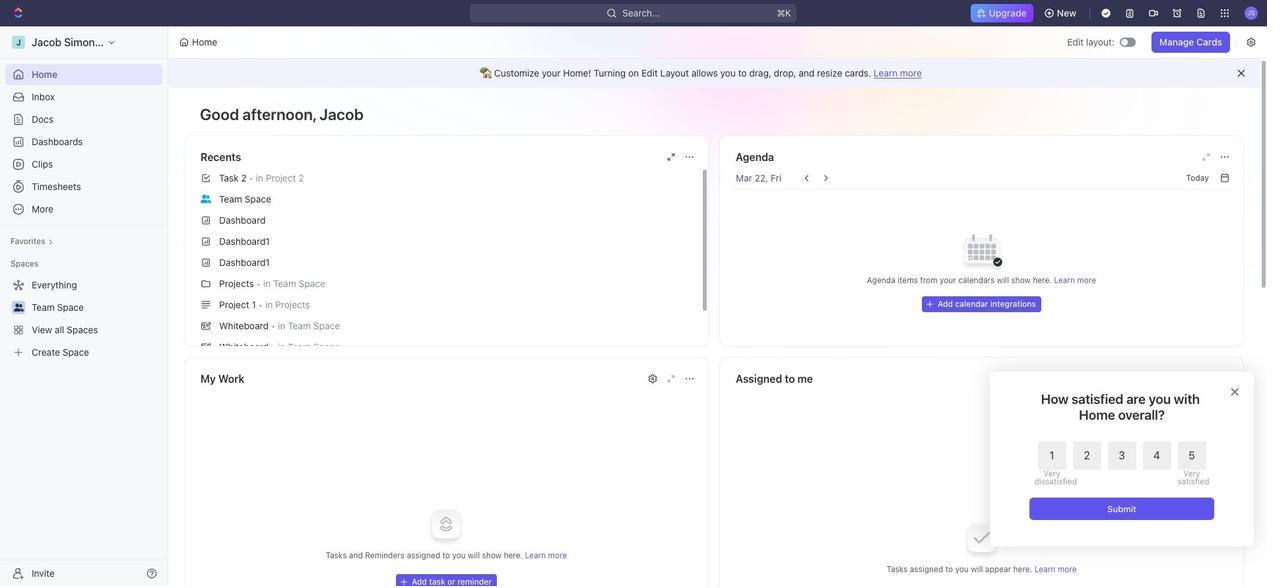 Task type: describe. For each thing, give the bounding box(es) containing it.
jacob simon's workspace, , element
[[12, 36, 25, 49]]



Task type: vqa. For each thing, say whether or not it's contained in the screenshot.
tree
yes



Task type: locate. For each thing, give the bounding box(es) containing it.
1 vertical spatial user group image
[[14, 304, 23, 312]]

user group image
[[201, 195, 211, 203], [14, 304, 23, 312]]

0 vertical spatial user group image
[[201, 195, 211, 203]]

sidebar navigation
[[0, 26, 171, 586]]

option group
[[1035, 442, 1207, 486]]

alert
[[168, 59, 1260, 88]]

0 horizontal spatial user group image
[[14, 304, 23, 312]]

1 horizontal spatial user group image
[[201, 195, 211, 203]]

tree
[[5, 275, 162, 363]]

tree inside sidebar navigation
[[5, 275, 162, 363]]

user group image inside sidebar navigation
[[14, 304, 23, 312]]

dialog
[[990, 372, 1254, 547]]



